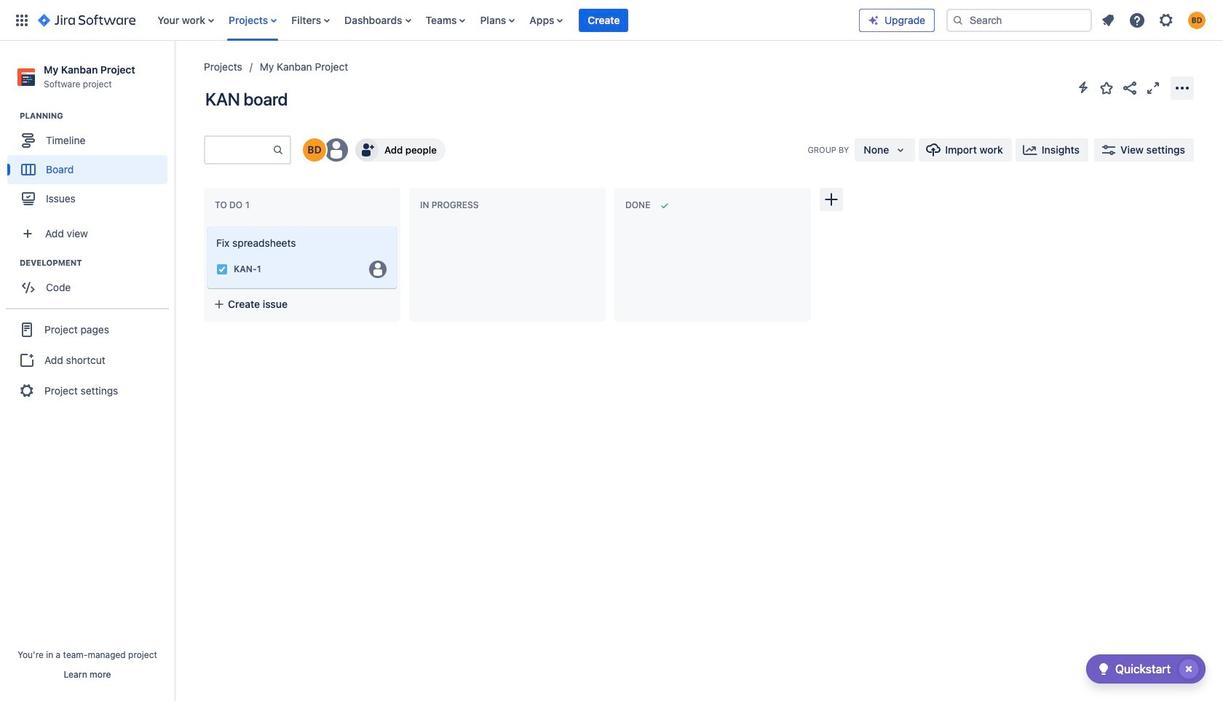Task type: vqa. For each thing, say whether or not it's contained in the screenshot.
heading
yes



Task type: locate. For each thing, give the bounding box(es) containing it.
group
[[7, 110, 174, 218], [7, 257, 174, 307], [6, 308, 169, 412]]

jira software image
[[38, 11, 136, 29], [38, 11, 136, 29]]

dismiss quickstart image
[[1178, 658, 1201, 681]]

sidebar element
[[0, 41, 175, 701]]

banner
[[0, 0, 1224, 41]]

1 heading from the top
[[20, 110, 174, 122]]

0 vertical spatial heading
[[20, 110, 174, 122]]

0 vertical spatial group
[[7, 110, 174, 218]]

group for development image
[[7, 257, 174, 307]]

task image
[[216, 264, 228, 275]]

check image
[[1095, 661, 1113, 678]]

view settings image
[[1101, 141, 1118, 159]]

appswitcher icon image
[[13, 11, 31, 29]]

primary element
[[9, 0, 860, 40]]

1 vertical spatial group
[[7, 257, 174, 307]]

2 heading from the top
[[20, 257, 174, 269]]

heading for "planning" "icon"
[[20, 110, 174, 122]]

planning image
[[2, 107, 20, 125]]

None search field
[[947, 8, 1093, 32]]

create column image
[[823, 191, 841, 208]]

import image
[[925, 141, 943, 159]]

1 vertical spatial heading
[[20, 257, 174, 269]]

to do element
[[215, 200, 253, 211]]

heading
[[20, 110, 174, 122], [20, 257, 174, 269]]

search image
[[953, 14, 964, 26]]

2 vertical spatial group
[[6, 308, 169, 412]]

notifications image
[[1100, 11, 1117, 29]]

0 horizontal spatial list
[[150, 0, 860, 40]]

list
[[150, 0, 860, 40], [1096, 7, 1215, 33]]

list item
[[579, 0, 629, 40]]

1 horizontal spatial list
[[1096, 7, 1215, 33]]



Task type: describe. For each thing, give the bounding box(es) containing it.
heading for development image
[[20, 257, 174, 269]]

enter full screen image
[[1145, 79, 1163, 97]]

your profile and settings image
[[1189, 11, 1206, 29]]

star kan board image
[[1098, 79, 1116, 97]]

development image
[[2, 254, 20, 272]]

add people image
[[358, 141, 376, 159]]

automations menu button icon image
[[1075, 79, 1093, 96]]

create issue image
[[197, 217, 215, 235]]

sidebar navigation image
[[159, 58, 191, 87]]

group for "planning" "icon"
[[7, 110, 174, 218]]

settings image
[[1158, 11, 1176, 29]]

more image
[[1174, 79, 1192, 97]]

Search this board text field
[[205, 137, 272, 163]]

help image
[[1129, 11, 1147, 29]]

Search field
[[947, 8, 1093, 32]]



